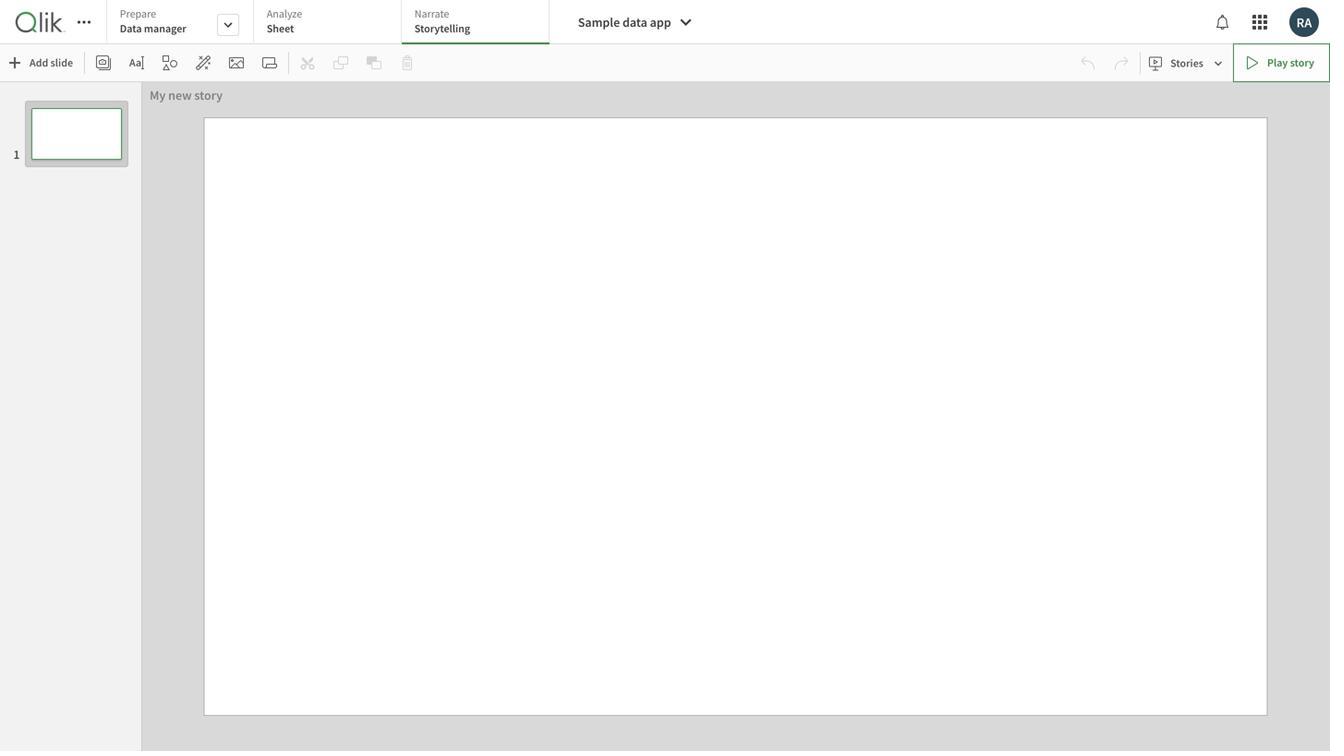 Task type: locate. For each thing, give the bounding box(es) containing it.
1 horizontal spatial story
[[1291, 55, 1315, 70]]

sample
[[578, 14, 620, 30]]

1 vertical spatial story
[[194, 87, 223, 103]]

story
[[1291, 55, 1315, 70], [194, 87, 223, 103]]

ra
[[1297, 14, 1312, 31]]

ra button
[[1290, 7, 1319, 37]]

slide
[[50, 55, 73, 70]]

sample data app
[[578, 14, 671, 30]]

shapes library image
[[163, 55, 177, 70]]

0 horizontal spatial story
[[194, 87, 223, 103]]

play
[[1268, 55, 1288, 70]]

media objects image
[[229, 55, 244, 70]]

story right play
[[1291, 55, 1315, 70]]

story right the new
[[194, 87, 223, 103]]

effects library image
[[196, 55, 211, 70]]

ra application
[[0, 0, 1331, 751]]

add slide button
[[4, 48, 80, 78]]

prepare data manager
[[120, 6, 186, 36]]

tab list containing prepare
[[106, 0, 556, 46]]

0 vertical spatial story
[[1291, 55, 1315, 70]]

narrate storytelling
[[415, 6, 470, 36]]

tab list
[[106, 0, 556, 46]]

my new story
[[150, 87, 223, 103]]

play story button
[[1233, 43, 1331, 82]]



Task type: vqa. For each thing, say whether or not it's contained in the screenshot.
the rightmost Sheet.
no



Task type: describe. For each thing, give the bounding box(es) containing it.
sheet library image
[[262, 55, 277, 70]]

snapshot library image
[[96, 55, 111, 70]]

sheet
[[267, 21, 294, 36]]

text objects image
[[129, 55, 144, 70]]

tab list inside ra application
[[106, 0, 556, 46]]

manager
[[144, 21, 186, 36]]

storytelling
[[415, 21, 470, 36]]

story inside "button"
[[1291, 55, 1315, 70]]

narrate
[[415, 6, 449, 21]]

analyze sheet
[[267, 6, 302, 36]]

add
[[30, 55, 48, 70]]

prepare
[[120, 6, 156, 21]]

data
[[623, 14, 648, 30]]

app
[[650, 14, 671, 30]]

stories
[[1171, 56, 1204, 70]]

play story
[[1268, 55, 1315, 70]]

new
[[168, 87, 192, 103]]

my
[[150, 87, 166, 103]]

add slide
[[30, 55, 73, 70]]

stories button
[[1145, 49, 1230, 78]]

sample data app button
[[563, 7, 705, 37]]

analyze
[[267, 6, 302, 21]]

data
[[120, 21, 142, 36]]



